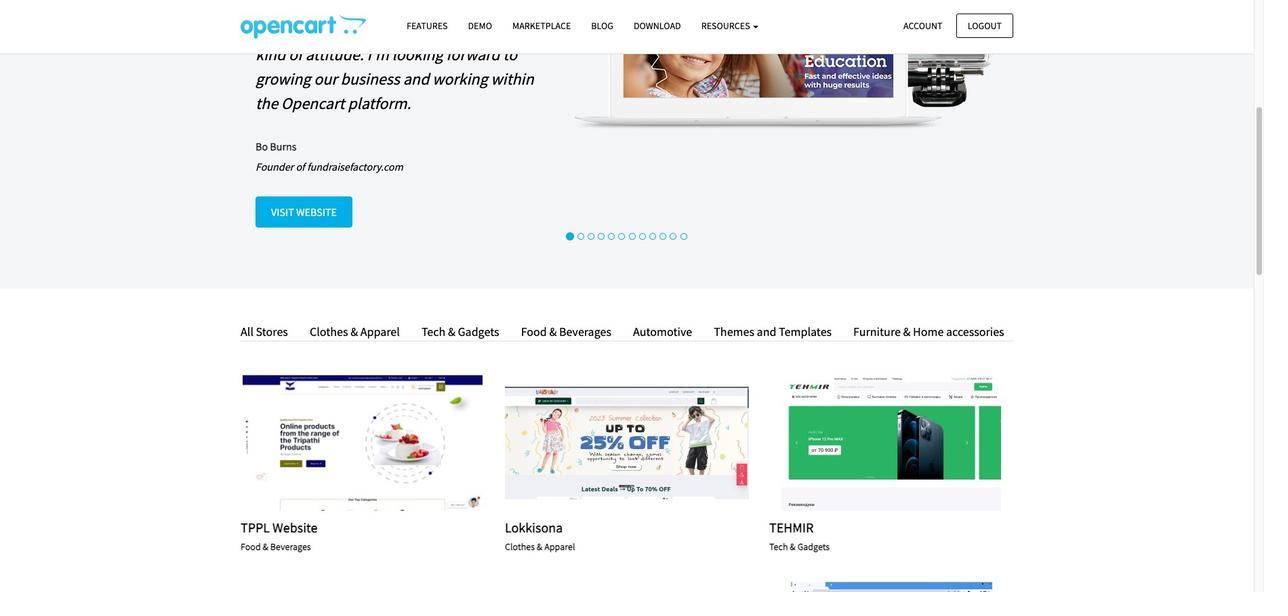 Task type: vqa. For each thing, say whether or not it's contained in the screenshot.
text box
no



Task type: locate. For each thing, give the bounding box(es) containing it.
0 horizontal spatial food
[[241, 541, 261, 553]]

1 horizontal spatial tech
[[770, 541, 788, 553]]

0 vertical spatial beverages
[[559, 324, 612, 339]]

templates
[[779, 324, 832, 339]]

0 vertical spatial website
[[296, 205, 337, 219]]

clothes
[[310, 324, 348, 339], [505, 541, 535, 553]]

themes and templates link
[[704, 323, 842, 342]]

0 horizontal spatial project
[[354, 438, 400, 450]]

clothes right the stores
[[310, 324, 348, 339]]

1 horizontal spatial apparel
[[545, 541, 575, 553]]

3 view project from the left
[[854, 438, 929, 450]]

furniture & home accessories
[[854, 324, 1005, 339]]

2 view from the left
[[590, 438, 615, 450]]

bo burns
[[256, 140, 297, 153]]

0 horizontal spatial beverages
[[270, 541, 311, 553]]

1 horizontal spatial view project
[[590, 438, 665, 450]]

stores
[[256, 324, 288, 339]]

2 horizontal spatial view
[[854, 438, 880, 450]]

all
[[241, 324, 254, 339]]

tech inside tech & gadgets link
[[422, 324, 446, 339]]

1 view from the left
[[325, 438, 351, 450]]

0 horizontal spatial gadgets
[[458, 324, 500, 339]]

home
[[913, 324, 944, 339]]

blog
[[592, 20, 614, 32]]

0 vertical spatial tech
[[422, 324, 446, 339]]

1 project from the left
[[354, 438, 400, 450]]

lokkisona
[[505, 519, 563, 536]]

2 view project link from the left
[[590, 436, 665, 451]]

tppl website food & beverages
[[241, 519, 318, 553]]

website
[[296, 205, 337, 219], [273, 519, 318, 536]]

tech
[[422, 324, 446, 339], [770, 541, 788, 553]]

view for tehmir
[[854, 438, 880, 450]]

accessories
[[947, 324, 1005, 339]]

opencart - showcase image
[[241, 14, 366, 39]]

automotive
[[633, 324, 693, 339]]

tehmir image
[[770, 376, 1014, 512]]

3 view from the left
[[854, 438, 880, 450]]

all stores link
[[241, 323, 298, 342]]

0 horizontal spatial view
[[325, 438, 351, 450]]

1 horizontal spatial project
[[618, 438, 665, 450]]

marketplace
[[513, 20, 571, 32]]

view project link for tppl website
[[325, 436, 400, 451]]

2 view project from the left
[[590, 438, 665, 450]]

tehmir tech & gadgets
[[770, 519, 830, 553]]

visit website
[[271, 205, 337, 219]]

account link
[[892, 13, 955, 38]]

apparel
[[361, 324, 400, 339], [545, 541, 575, 553]]

gadgets
[[458, 324, 500, 339], [798, 541, 830, 553]]

3 view project link from the left
[[854, 436, 929, 451]]

view
[[325, 438, 351, 450], [590, 438, 615, 450], [854, 438, 880, 450]]

0 vertical spatial food
[[521, 324, 547, 339]]

marketplace link
[[502, 14, 581, 38]]

resources link
[[691, 14, 769, 38]]

beverages
[[559, 324, 612, 339], [270, 541, 311, 553]]

download link
[[624, 14, 691, 38]]

1 vertical spatial beverages
[[270, 541, 311, 553]]

0 horizontal spatial apparel
[[361, 324, 400, 339]]

1 view project from the left
[[325, 438, 400, 450]]

view project
[[325, 438, 400, 450], [590, 438, 665, 450], [854, 438, 929, 450]]

automotive link
[[623, 323, 703, 342]]

1 vertical spatial gadgets
[[798, 541, 830, 553]]

clothes down the lokkisona
[[505, 541, 535, 553]]

apparel inside lokkisona clothes & apparel
[[545, 541, 575, 553]]

resources
[[702, 20, 752, 32]]

tech & gadgets
[[422, 324, 500, 339]]

view project for tehmir
[[854, 438, 929, 450]]

1 horizontal spatial gadgets
[[798, 541, 830, 553]]

0 horizontal spatial clothes
[[310, 324, 348, 339]]

1 vertical spatial website
[[273, 519, 318, 536]]

blog link
[[581, 14, 624, 38]]

food
[[521, 324, 547, 339], [241, 541, 261, 553]]

food & beverages link
[[511, 323, 622, 342]]

themes and templates
[[714, 324, 832, 339]]

1 horizontal spatial clothes
[[505, 541, 535, 553]]

mi cienaga shop image
[[770, 582, 1014, 593]]

account
[[904, 19, 943, 32]]

project for tehmir
[[883, 438, 929, 450]]

2 horizontal spatial view project
[[854, 438, 929, 450]]

founder of fundraisefactory.com
[[256, 160, 403, 174]]

2 horizontal spatial project
[[883, 438, 929, 450]]

website right tppl
[[273, 519, 318, 536]]

food inside tppl website food & beverages
[[241, 541, 261, 553]]

0 horizontal spatial view project link
[[325, 436, 400, 451]]

1 horizontal spatial food
[[521, 324, 547, 339]]

view project link for tehmir
[[854, 436, 929, 451]]

tech inside the tehmir tech & gadgets
[[770, 541, 788, 553]]

1 horizontal spatial beverages
[[559, 324, 612, 339]]

3 project from the left
[[883, 438, 929, 450]]

1 vertical spatial apparel
[[545, 541, 575, 553]]

1 view project link from the left
[[325, 436, 400, 451]]

1 vertical spatial food
[[241, 541, 261, 553]]

website for visit
[[296, 205, 337, 219]]

1 horizontal spatial view
[[590, 438, 615, 450]]

download
[[634, 20, 681, 32]]

clothes inside lokkisona clothes & apparel
[[505, 541, 535, 553]]

2 project from the left
[[618, 438, 665, 450]]

furniture & home accessories link
[[844, 323, 1005, 342]]

tppl website image
[[241, 376, 485, 512]]

project
[[354, 438, 400, 450], [618, 438, 665, 450], [883, 438, 929, 450]]

tech & gadgets link
[[412, 323, 510, 342]]

2 horizontal spatial view project link
[[854, 436, 929, 451]]

food & beverages
[[521, 324, 612, 339]]

0 vertical spatial clothes
[[310, 324, 348, 339]]

view project link
[[325, 436, 400, 451], [590, 436, 665, 451], [854, 436, 929, 451]]

1 vertical spatial clothes
[[505, 541, 535, 553]]

&
[[351, 324, 358, 339], [448, 324, 456, 339], [550, 324, 557, 339], [904, 324, 911, 339], [263, 541, 269, 553], [537, 541, 543, 553], [790, 541, 796, 553]]

bo
[[256, 140, 268, 153]]

0 horizontal spatial tech
[[422, 324, 446, 339]]

website right visit
[[296, 205, 337, 219]]

0 horizontal spatial view project
[[325, 438, 400, 450]]

1 vertical spatial tech
[[770, 541, 788, 553]]

visit
[[271, 205, 294, 219]]

themes
[[714, 324, 755, 339]]

of
[[296, 160, 305, 174]]

1 horizontal spatial view project link
[[590, 436, 665, 451]]

burns
[[270, 140, 297, 153]]

website inside tppl website food & beverages
[[273, 519, 318, 536]]

furniture
[[854, 324, 901, 339]]



Task type: describe. For each thing, give the bounding box(es) containing it.
logout
[[968, 19, 1002, 32]]

and
[[757, 324, 777, 339]]

lokkisona clothes & apparel
[[505, 519, 575, 553]]

graor game bots image
[[505, 582, 749, 593]]

features link
[[397, 14, 458, 38]]

features
[[407, 20, 448, 32]]

view for lokkisona
[[590, 438, 615, 450]]

project for lokkisona
[[618, 438, 665, 450]]

tehmir
[[770, 519, 814, 536]]

demo
[[468, 20, 492, 32]]

all stores
[[241, 324, 288, 339]]

tppl
[[241, 519, 270, 536]]

view for tppl website
[[325, 438, 351, 450]]

view project for tppl website
[[325, 438, 400, 450]]

0 vertical spatial gadgets
[[458, 324, 500, 339]]

clothes & apparel link
[[300, 323, 410, 342]]

fundraisefactory.com
[[307, 160, 403, 174]]

& inside tppl website food & beverages
[[263, 541, 269, 553]]

& inside the tehmir tech & gadgets
[[790, 541, 796, 553]]

clothes & apparel
[[310, 324, 400, 339]]

& inside "link"
[[904, 324, 911, 339]]

& inside lokkisona clothes & apparel
[[537, 541, 543, 553]]

view project link for lokkisona
[[590, 436, 665, 451]]

lokkisona image
[[505, 376, 749, 512]]

beverages inside tppl website food & beverages
[[270, 541, 311, 553]]

demo link
[[458, 14, 502, 38]]

logout link
[[957, 13, 1014, 38]]

founder
[[256, 160, 294, 174]]

view project for lokkisona
[[590, 438, 665, 450]]

project for tppl website
[[354, 438, 400, 450]]

visit website link
[[256, 196, 353, 228]]

website for tppl
[[273, 519, 318, 536]]

clothes inside clothes & apparel link
[[310, 324, 348, 339]]

gadgets inside the tehmir tech & gadgets
[[798, 541, 830, 553]]

0 vertical spatial apparel
[[361, 324, 400, 339]]



